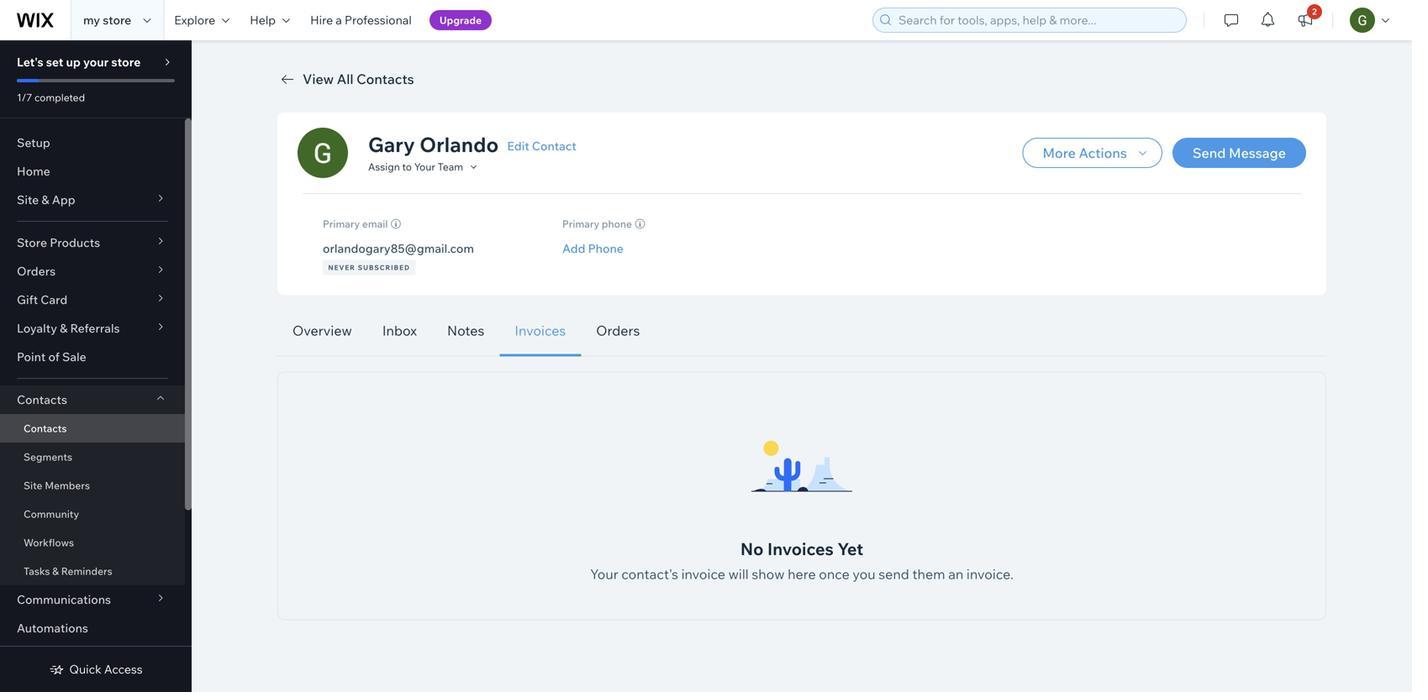 Task type: describe. For each thing, give the bounding box(es) containing it.
loyalty & referrals
[[17, 321, 120, 336]]

site & app button
[[0, 186, 185, 214]]

workflows link
[[0, 529, 185, 557]]

segments link
[[0, 443, 185, 472]]

primary for primary email
[[323, 218, 360, 230]]

orlandogary85@gmail.com
[[323, 241, 474, 256]]

store
[[17, 235, 47, 250]]

products
[[50, 235, 100, 250]]

& for loyalty
[[60, 321, 68, 336]]

& for site
[[42, 193, 49, 207]]

upgrade button
[[429, 10, 492, 30]]

0 vertical spatial invoices
[[515, 322, 566, 339]]

contacts for contacts 'popup button'
[[17, 393, 67, 407]]

orlando
[[420, 132, 499, 157]]

app
[[52, 193, 75, 207]]

site for site & app
[[17, 193, 39, 207]]

2 button
[[1287, 0, 1324, 40]]

add phone button
[[562, 241, 624, 256]]

send message
[[1193, 145, 1286, 161]]

gift card button
[[0, 286, 185, 314]]

communications button
[[0, 586, 185, 615]]

primary phone
[[562, 218, 632, 230]]

view
[[303, 71, 334, 87]]

no
[[740, 539, 764, 560]]

gary
[[368, 132, 415, 157]]

invoice.
[[967, 566, 1014, 583]]

hire a professional
[[310, 13, 412, 27]]

send message button
[[1173, 138, 1306, 168]]

workflows
[[24, 537, 74, 549]]

once
[[819, 566, 850, 583]]

more actions
[[1043, 145, 1127, 161]]

notes
[[447, 322, 484, 339]]

community
[[24, 508, 79, 521]]

contacts for contacts link
[[24, 422, 67, 435]]

you
[[853, 566, 876, 583]]

tasks
[[24, 565, 50, 578]]

will
[[728, 566, 749, 583]]

store products button
[[0, 229, 185, 257]]

your inside no invoices yet your contact's invoice will show here once you send them an invoice.
[[590, 566, 619, 583]]

phone
[[602, 218, 632, 230]]

primary email
[[323, 218, 388, 230]]

point
[[17, 350, 46, 364]]

add phone
[[562, 241, 624, 256]]

contacts button
[[0, 386, 185, 414]]

segments
[[24, 451, 72, 464]]

site members
[[24, 480, 90, 492]]

setup link
[[0, 129, 185, 157]]

loyalty & referrals button
[[0, 314, 185, 343]]

let's
[[17, 55, 43, 69]]

store inside sidebar element
[[111, 55, 141, 69]]

access
[[104, 662, 143, 677]]

my store
[[83, 13, 131, 27]]

Search for tools, apps, help & more... field
[[894, 8, 1181, 32]]

gary orlando edit contact
[[368, 132, 577, 157]]

send
[[1193, 145, 1226, 161]]

overview
[[293, 322, 352, 339]]

invoices inside no invoices yet your contact's invoice will show here once you send them an invoice.
[[768, 539, 834, 560]]

show
[[752, 566, 785, 583]]

my
[[83, 13, 100, 27]]

view all contacts
[[303, 71, 414, 87]]

referrals
[[70, 321, 120, 336]]

hire a professional link
[[300, 0, 422, 40]]

community link
[[0, 500, 185, 529]]

here
[[788, 566, 816, 583]]

no invoices yet your contact's invoice will show here once you send them an invoice.
[[590, 539, 1014, 583]]

contacts inside "view all contacts" button
[[357, 71, 414, 87]]

& for tasks
[[52, 565, 59, 578]]

store products
[[17, 235, 100, 250]]

sale
[[62, 350, 86, 364]]

message
[[1229, 145, 1286, 161]]

help button
[[240, 0, 300, 40]]

communications
[[17, 593, 111, 607]]

site & app
[[17, 193, 75, 207]]

up
[[66, 55, 81, 69]]

members
[[45, 480, 90, 492]]



Task type: locate. For each thing, give the bounding box(es) containing it.
send
[[879, 566, 909, 583]]

0 horizontal spatial orders
[[17, 264, 56, 279]]

site down segments
[[24, 480, 42, 492]]

gift card
[[17, 293, 67, 307]]

contacts link
[[0, 414, 185, 443]]

orders down phone
[[596, 322, 640, 339]]

0 vertical spatial site
[[17, 193, 39, 207]]

point of sale link
[[0, 343, 185, 372]]

1 vertical spatial contacts
[[17, 393, 67, 407]]

contact's
[[622, 566, 678, 583]]

contacts inside contacts 'popup button'
[[17, 393, 67, 407]]

orders down store
[[17, 264, 56, 279]]

& inside dropdown button
[[60, 321, 68, 336]]

automations link
[[0, 615, 185, 643]]

orlandogary85@gmail.com never subscribed
[[323, 241, 474, 272]]

1 vertical spatial orders
[[596, 322, 640, 339]]

2 horizontal spatial &
[[60, 321, 68, 336]]

&
[[42, 193, 49, 207], [60, 321, 68, 336], [52, 565, 59, 578]]

store right my
[[103, 13, 131, 27]]

team
[[438, 160, 463, 173]]

0 horizontal spatial invoices
[[515, 322, 566, 339]]

an
[[948, 566, 964, 583]]

phone
[[588, 241, 624, 256]]

gary orlando image
[[298, 128, 348, 178]]

0 horizontal spatial your
[[414, 160, 435, 173]]

home
[[17, 164, 50, 179]]

home link
[[0, 157, 185, 186]]

1/7 completed
[[17, 91, 85, 104]]

edit
[[507, 139, 529, 153]]

assign
[[368, 160, 400, 173]]

2 vertical spatial contacts
[[24, 422, 67, 435]]

your
[[83, 55, 109, 69]]

upgrade
[[440, 14, 482, 26]]

& right tasks
[[52, 565, 59, 578]]

0 vertical spatial orders
[[17, 264, 56, 279]]

orders
[[17, 264, 56, 279], [596, 322, 640, 339]]

loyalty
[[17, 321, 57, 336]]

a
[[336, 13, 342, 27]]

card
[[41, 293, 67, 307]]

reminders
[[61, 565, 112, 578]]

0 horizontal spatial &
[[42, 193, 49, 207]]

1 horizontal spatial your
[[590, 566, 619, 583]]

& right loyalty
[[60, 321, 68, 336]]

contacts right all
[[357, 71, 414, 87]]

contacts inside contacts link
[[24, 422, 67, 435]]

site down home
[[17, 193, 39, 207]]

1 horizontal spatial primary
[[562, 218, 600, 230]]

let's set up your store
[[17, 55, 141, 69]]

completed
[[34, 91, 85, 104]]

contacts down the point of sale
[[17, 393, 67, 407]]

point of sale
[[17, 350, 86, 364]]

1 vertical spatial invoices
[[768, 539, 834, 560]]

contacts
[[357, 71, 414, 87], [17, 393, 67, 407], [24, 422, 67, 435]]

yet
[[838, 539, 863, 560]]

0 vertical spatial &
[[42, 193, 49, 207]]

1 horizontal spatial orders
[[596, 322, 640, 339]]

email
[[362, 218, 388, 230]]

0 vertical spatial store
[[103, 13, 131, 27]]

2 vertical spatial &
[[52, 565, 59, 578]]

more actions button
[[1023, 138, 1163, 168]]

your
[[414, 160, 435, 173], [590, 566, 619, 583]]

orders inside popup button
[[17, 264, 56, 279]]

invoices right notes
[[515, 322, 566, 339]]

professional
[[345, 13, 412, 27]]

help
[[250, 13, 276, 27]]

actions
[[1079, 145, 1127, 161]]

to
[[402, 160, 412, 173]]

1/7
[[17, 91, 32, 104]]

never
[[328, 264, 356, 272]]

contacts up segments
[[24, 422, 67, 435]]

1 horizontal spatial invoices
[[768, 539, 834, 560]]

2 primary from the left
[[562, 218, 600, 230]]

primary up add
[[562, 218, 600, 230]]

hire
[[310, 13, 333, 27]]

explore
[[174, 13, 215, 27]]

0 vertical spatial contacts
[[357, 71, 414, 87]]

add
[[562, 241, 585, 256]]

1 vertical spatial site
[[24, 480, 42, 492]]

site inside popup button
[[17, 193, 39, 207]]

your inside button
[[414, 160, 435, 173]]

edit contact button
[[507, 139, 577, 154]]

orders button
[[0, 257, 185, 286]]

your left contact's
[[590, 566, 619, 583]]

your right the to
[[414, 160, 435, 173]]

1 vertical spatial your
[[590, 566, 619, 583]]

1 vertical spatial store
[[111, 55, 141, 69]]

1 vertical spatial &
[[60, 321, 68, 336]]

site members link
[[0, 472, 185, 500]]

invoices up the here
[[768, 539, 834, 560]]

tasks & reminders
[[24, 565, 112, 578]]

invoices
[[515, 322, 566, 339], [768, 539, 834, 560]]

them
[[913, 566, 945, 583]]

of
[[48, 350, 60, 364]]

assign to your team
[[368, 160, 463, 173]]

quick access button
[[49, 662, 143, 678]]

setup
[[17, 135, 50, 150]]

0 vertical spatial your
[[414, 160, 435, 173]]

1 primary from the left
[[323, 218, 360, 230]]

quick
[[69, 662, 101, 677]]

store
[[103, 13, 131, 27], [111, 55, 141, 69]]

2
[[1312, 6, 1317, 17]]

& inside popup button
[[42, 193, 49, 207]]

quick access
[[69, 662, 143, 677]]

& left the app
[[42, 193, 49, 207]]

primary left email
[[323, 218, 360, 230]]

all
[[337, 71, 354, 87]]

view all contacts button
[[277, 69, 414, 89]]

1 horizontal spatial &
[[52, 565, 59, 578]]

invoice
[[681, 566, 725, 583]]

primary for primary phone
[[562, 218, 600, 230]]

0 horizontal spatial primary
[[323, 218, 360, 230]]

site for site members
[[24, 480, 42, 492]]

store right your
[[111, 55, 141, 69]]

sidebar element
[[0, 40, 192, 693]]

automations
[[17, 621, 88, 636]]

tasks & reminders link
[[0, 557, 185, 586]]



Task type: vqa. For each thing, say whether or not it's contained in the screenshot.
24 text box
no



